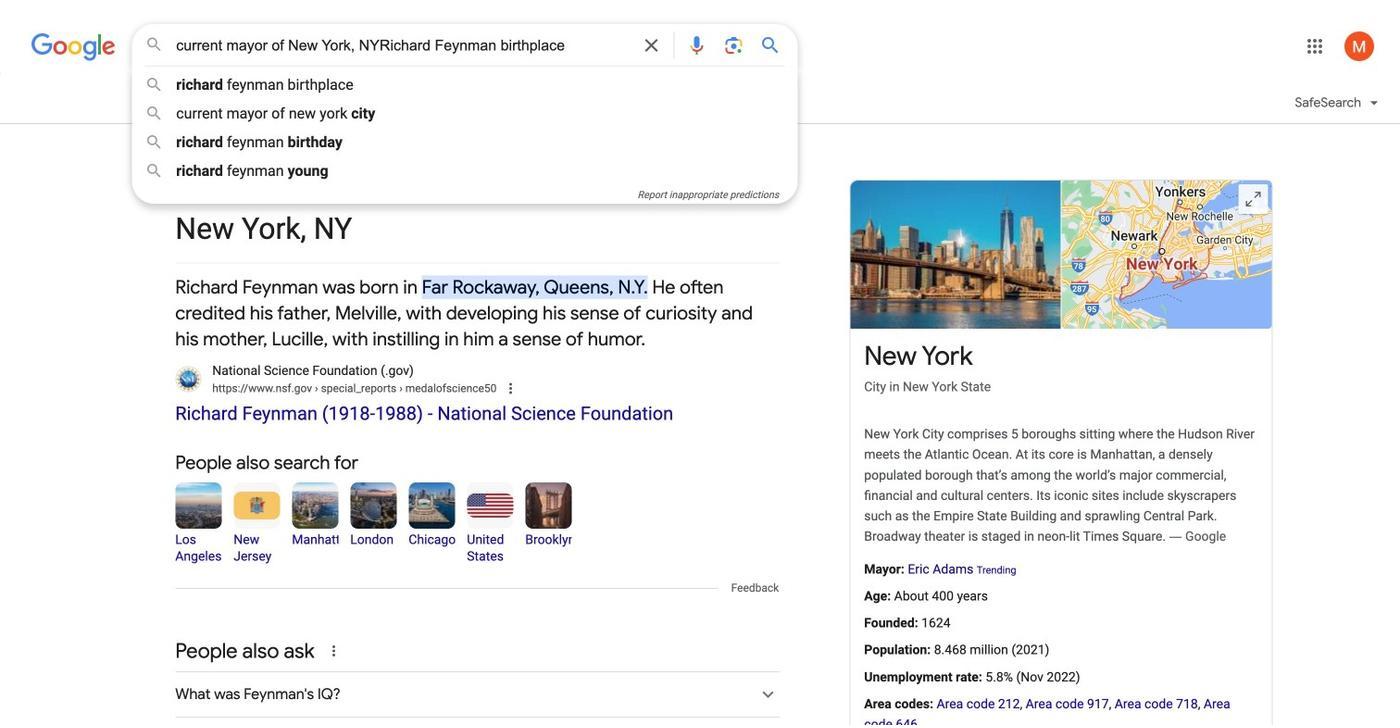 Task type: describe. For each thing, give the bounding box(es) containing it.
los angeles image
[[175, 483, 222, 529]]

search by image image
[[723, 34, 745, 57]]

london image
[[350, 483, 397, 529]]

Search text field
[[176, 35, 629, 58]]

search by voice image
[[686, 34, 708, 57]]

google image
[[31, 33, 116, 61]]

new jersey image
[[234, 492, 280, 520]]



Task type: locate. For each thing, give the bounding box(es) containing it.
manhattan image
[[292, 483, 338, 529]]

brooklyn image
[[526, 483, 572, 529]]

1 vertical spatial heading
[[175, 451, 779, 475]]

navigation
[[0, 82, 1401, 134]]

united states image
[[467, 494, 513, 518]]

heading
[[175, 180, 779, 211], [175, 451, 779, 475]]

map of new york image
[[1062, 181, 1272, 329]]

None search field
[[0, 23, 798, 204]]

0 vertical spatial heading
[[175, 180, 779, 211]]

chicago image
[[409, 483, 455, 529]]

2 heading from the top
[[175, 451, 779, 475]]

1 heading from the top
[[175, 180, 779, 211]]

list box
[[132, 70, 798, 185]]

None text field
[[212, 380, 497, 397], [312, 382, 497, 395], [212, 380, 497, 397], [312, 382, 497, 395]]



Task type: vqa. For each thing, say whether or not it's contained in the screenshot.
first heading from the top of the page
yes



